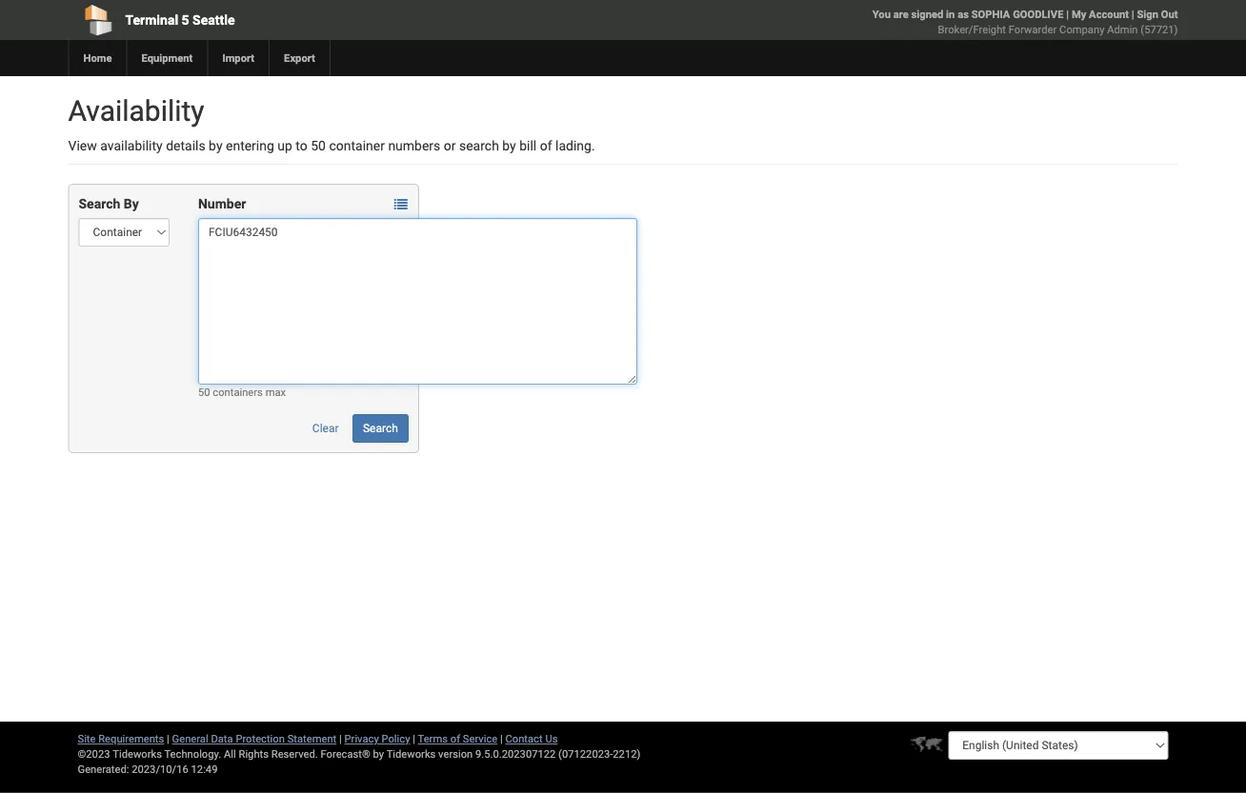 Task type: locate. For each thing, give the bounding box(es) containing it.
by right details
[[209, 138, 223, 153]]

search right clear button
[[363, 422, 398, 436]]

company
[[1060, 23, 1105, 36]]

us
[[546, 733, 558, 746]]

site requirements link
[[78, 733, 164, 746]]

of
[[540, 138, 552, 153], [451, 733, 460, 746]]

by left bill
[[503, 138, 516, 153]]

privacy policy link
[[345, 733, 410, 746]]

availability
[[68, 94, 204, 128]]

terminal 5 seattle link
[[68, 0, 514, 40]]

contact
[[506, 733, 543, 746]]

50
[[311, 138, 326, 153], [198, 386, 210, 399]]

0 vertical spatial search
[[79, 196, 120, 212]]

my
[[1072, 8, 1087, 20]]

1 horizontal spatial 50
[[311, 138, 326, 153]]

goodlive
[[1013, 8, 1064, 20]]

search for search by
[[79, 196, 120, 212]]

search inside button
[[363, 422, 398, 436]]

site
[[78, 733, 96, 746]]

lading.
[[556, 138, 595, 153]]

privacy
[[345, 733, 379, 746]]

| left the general
[[167, 733, 169, 746]]

numbers
[[388, 138, 441, 153]]

(07122023-
[[559, 749, 613, 761]]

by down "privacy policy" "link"
[[373, 749, 384, 761]]

view availability details by entering up to 50 container numbers or search by bill of lading.
[[68, 138, 595, 153]]

0 horizontal spatial search
[[79, 196, 120, 212]]

up
[[278, 138, 292, 153]]

import
[[222, 52, 255, 64]]

contact us link
[[506, 733, 558, 746]]

50 right "to"
[[311, 138, 326, 153]]

clear
[[312, 422, 339, 436]]

| up tideworks
[[413, 733, 416, 746]]

Number text field
[[198, 218, 638, 385]]

container
[[329, 138, 385, 153]]

search by
[[79, 196, 139, 212]]

equipment link
[[126, 40, 207, 76]]

1 horizontal spatial of
[[540, 138, 552, 153]]

generated:
[[78, 764, 129, 776]]

search for search
[[363, 422, 398, 436]]

or
[[444, 138, 456, 153]]

service
[[463, 733, 498, 746]]

of up version
[[451, 733, 460, 746]]

1 vertical spatial search
[[363, 422, 398, 436]]

sign out link
[[1137, 8, 1178, 20]]

50 left containers
[[198, 386, 210, 399]]

admin
[[1108, 23, 1139, 36]]

1 vertical spatial of
[[451, 733, 460, 746]]

account
[[1089, 8, 1129, 20]]

general data protection statement link
[[172, 733, 337, 746]]

search
[[79, 196, 120, 212], [363, 422, 398, 436]]

terminal 5 seattle
[[125, 12, 235, 28]]

0 horizontal spatial 50
[[198, 386, 210, 399]]

1 horizontal spatial by
[[373, 749, 384, 761]]

reserved.
[[271, 749, 318, 761]]

0 vertical spatial 50
[[311, 138, 326, 153]]

you
[[873, 8, 891, 20]]

export
[[284, 52, 315, 64]]

12:49
[[191, 764, 218, 776]]

by inside site requirements | general data protection statement | privacy policy | terms of service | contact us ©2023 tideworks technology. all rights reserved. forecast® by tideworks version 9.5.0.202307122 (07122023-2212) generated: 2023/10/16 12:49
[[373, 749, 384, 761]]

equipment
[[142, 52, 193, 64]]

search left by
[[79, 196, 120, 212]]

9.5.0.202307122
[[476, 749, 556, 761]]

1 horizontal spatial search
[[363, 422, 398, 436]]

search
[[459, 138, 499, 153]]

search button
[[353, 415, 409, 443]]

1 vertical spatial 50
[[198, 386, 210, 399]]

2023/10/16
[[132, 764, 189, 776]]

view
[[68, 138, 97, 153]]

terminal
[[125, 12, 178, 28]]

forwarder
[[1009, 23, 1057, 36]]

of right bill
[[540, 138, 552, 153]]

(57721)
[[1141, 23, 1178, 36]]

by
[[209, 138, 223, 153], [503, 138, 516, 153], [373, 749, 384, 761]]

0 horizontal spatial of
[[451, 733, 460, 746]]

general
[[172, 733, 208, 746]]

|
[[1067, 8, 1069, 20], [1132, 8, 1135, 20], [167, 733, 169, 746], [339, 733, 342, 746], [413, 733, 416, 746], [500, 733, 503, 746]]



Task type: vqa. For each thing, say whether or not it's contained in the screenshot.
SEARCH button
yes



Task type: describe. For each thing, give the bounding box(es) containing it.
all
[[224, 749, 236, 761]]

tideworks
[[387, 749, 436, 761]]

availability
[[100, 138, 163, 153]]

terms of service link
[[418, 733, 498, 746]]

my account link
[[1072, 8, 1129, 20]]

you are signed in as sophia goodlive | my account | sign out broker/freight forwarder company admin (57721)
[[873, 8, 1178, 36]]

export link
[[269, 40, 330, 76]]

statement
[[288, 733, 337, 746]]

2212)
[[613, 749, 641, 761]]

home link
[[68, 40, 126, 76]]

sign
[[1137, 8, 1159, 20]]

site requirements | general data protection statement | privacy policy | terms of service | contact us ©2023 tideworks technology. all rights reserved. forecast® by tideworks version 9.5.0.202307122 (07122023-2212) generated: 2023/10/16 12:49
[[78, 733, 641, 776]]

home
[[83, 52, 112, 64]]

to
[[296, 138, 308, 153]]

version
[[439, 749, 473, 761]]

seattle
[[193, 12, 235, 28]]

requirements
[[98, 733, 164, 746]]

as
[[958, 8, 969, 20]]

rights
[[239, 749, 269, 761]]

terms
[[418, 733, 448, 746]]

out
[[1162, 8, 1178, 20]]

0 horizontal spatial by
[[209, 138, 223, 153]]

0 vertical spatial of
[[540, 138, 552, 153]]

containers
[[213, 386, 263, 399]]

import link
[[207, 40, 269, 76]]

| up 9.5.0.202307122
[[500, 733, 503, 746]]

| up forecast®
[[339, 733, 342, 746]]

broker/freight
[[938, 23, 1006, 36]]

by
[[124, 196, 139, 212]]

5
[[182, 12, 189, 28]]

are
[[894, 8, 909, 20]]

show list image
[[394, 198, 408, 211]]

50 containers max
[[198, 386, 286, 399]]

number
[[198, 196, 246, 212]]

| left my
[[1067, 8, 1069, 20]]

clear button
[[302, 415, 349, 443]]

of inside site requirements | general data protection statement | privacy policy | terms of service | contact us ©2023 tideworks technology. all rights reserved. forecast® by tideworks version 9.5.0.202307122 (07122023-2212) generated: 2023/10/16 12:49
[[451, 733, 460, 746]]

forecast®
[[321, 749, 371, 761]]

technology.
[[164, 749, 221, 761]]

entering
[[226, 138, 274, 153]]

sophia
[[972, 8, 1011, 20]]

2 horizontal spatial by
[[503, 138, 516, 153]]

signed
[[912, 8, 944, 20]]

details
[[166, 138, 206, 153]]

max
[[266, 386, 286, 399]]

bill
[[520, 138, 537, 153]]

policy
[[382, 733, 410, 746]]

protection
[[236, 733, 285, 746]]

©2023 tideworks
[[78, 749, 162, 761]]

data
[[211, 733, 233, 746]]

in
[[947, 8, 955, 20]]

| left sign
[[1132, 8, 1135, 20]]



